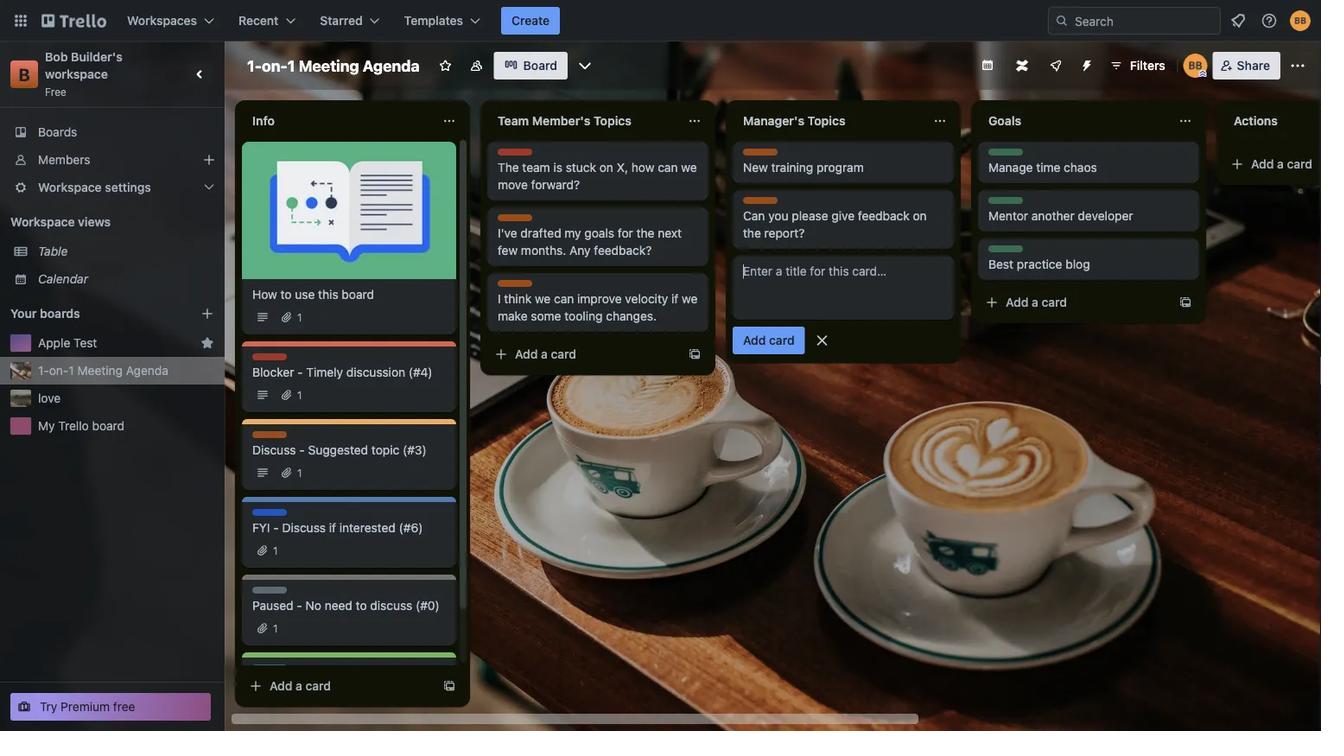 Task type: locate. For each thing, give the bounding box(es) containing it.
add a card button down tooling on the left top
[[488, 341, 681, 368]]

1 vertical spatial on
[[913, 209, 927, 223]]

color: orange, title: "discuss" element up 'make'
[[498, 280, 537, 293]]

color: orange, title: "discuss" element down manager's
[[743, 149, 783, 162]]

color: orange, title: "discuss" element up few
[[498, 214, 537, 227]]

1 topics from the left
[[594, 114, 632, 128]]

views
[[78, 215, 111, 229]]

to inside how to use this board link
[[281, 287, 292, 302]]

Enter a title for this card… text field
[[733, 256, 954, 320]]

1 horizontal spatial board
[[342, 287, 374, 302]]

1 vertical spatial color: green, title: "goal" element
[[989, 197, 1024, 210]]

add a card button for info
[[242, 673, 436, 700]]

Search field
[[1069, 8, 1221, 34]]

my
[[565, 226, 582, 240]]

1 the from the left
[[637, 226, 655, 240]]

1 vertical spatial can
[[554, 292, 574, 306]]

0 vertical spatial can
[[658, 160, 678, 175]]

bob builder (bobbuilder40) image
[[1291, 10, 1311, 31], [1184, 54, 1208, 78]]

goal for best
[[989, 246, 1012, 258]]

card left cancel image
[[770, 333, 795, 348]]

the right the for
[[637, 226, 655, 240]]

2 the from the left
[[743, 226, 762, 240]]

1 color: green, title: "goal" element from the top
[[989, 149, 1024, 162]]

1 vertical spatial create from template… image
[[443, 680, 456, 693]]

chaos
[[1064, 160, 1098, 175]]

automation image
[[1074, 52, 1098, 76]]

goal inside goal best practice blog
[[989, 246, 1012, 258]]

manage time chaos link
[[989, 159, 1190, 176]]

is
[[554, 160, 563, 175]]

2 color: green, title: "goal" element from the top
[[989, 197, 1024, 210]]

velocity
[[625, 292, 669, 306]]

next
[[658, 226, 682, 240]]

goal down mentor on the right top
[[989, 246, 1012, 258]]

best practice blog link
[[989, 256, 1190, 273]]

board right "this"
[[342, 287, 374, 302]]

discuss inside discuss can you please give feedback on the report?
[[743, 198, 783, 210]]

a for info
[[296, 679, 302, 693]]

goals
[[585, 226, 615, 240]]

color: red, title: "blocker" element up the move
[[498, 149, 536, 162]]

calendar power-up image
[[981, 58, 995, 72]]

to right need
[[356, 599, 367, 613]]

blocker - timely discussion (#4) link
[[252, 364, 446, 381]]

actions
[[1235, 114, 1278, 128]]

1 down recent dropdown button
[[288, 56, 295, 75]]

0 horizontal spatial 1-on-1 meeting agenda
[[38, 364, 168, 378]]

workspace navigation collapse icon image
[[188, 62, 213, 86]]

2 paused from the top
[[252, 599, 294, 613]]

1 horizontal spatial meeting
[[299, 56, 359, 75]]

0 horizontal spatial can
[[554, 292, 574, 306]]

add a card button down need
[[242, 673, 436, 700]]

apple test
[[38, 336, 97, 350]]

1-on-1 meeting agenda inside text field
[[247, 56, 420, 75]]

goal inside goal mentor another developer
[[989, 198, 1012, 210]]

3 color: green, title: "goal" element from the top
[[989, 246, 1024, 258]]

a
[[1278, 157, 1285, 171], [1032, 295, 1039, 309], [541, 347, 548, 361], [296, 679, 302, 693]]

0 vertical spatial on-
[[262, 56, 288, 75]]

- left suggested
[[299, 443, 305, 457]]

boards link
[[0, 118, 225, 146]]

discuss inside discuss new training program
[[743, 150, 783, 162]]

agenda up love link at left
[[126, 364, 168, 378]]

add a card for goals
[[1006, 295, 1068, 309]]

0 vertical spatial agenda
[[363, 56, 420, 75]]

0 horizontal spatial to
[[281, 287, 292, 302]]

on- down 'apple'
[[49, 364, 69, 378]]

goal
[[989, 150, 1012, 162], [989, 198, 1012, 210], [989, 246, 1012, 258]]

0 vertical spatial bob builder (bobbuilder40) image
[[1291, 10, 1311, 31]]

add a card button for team member's topics
[[488, 341, 681, 368]]

3 goal from the top
[[989, 246, 1012, 258]]

agenda
[[363, 56, 420, 75], [126, 364, 168, 378]]

add
[[1252, 157, 1275, 171], [1006, 295, 1029, 309], [743, 333, 766, 348], [515, 347, 538, 361], [270, 679, 293, 693]]

Board name text field
[[239, 52, 429, 80]]

0 horizontal spatial if
[[329, 521, 336, 535]]

color: red, title: "blocker" element
[[498, 149, 536, 162], [252, 354, 290, 367]]

1 vertical spatial if
[[329, 521, 336, 535]]

fyi - discuss if interested (#6) link
[[252, 520, 446, 537]]

the inside discuss i've drafted my goals for the next few months. any feedback?
[[637, 226, 655, 240]]

meeting down starred
[[299, 56, 359, 75]]

love link
[[38, 390, 214, 407]]

- for blocker
[[298, 365, 303, 380]]

please
[[792, 209, 829, 223]]

board down love link at left
[[92, 419, 125, 433]]

think
[[504, 292, 532, 306]]

paused - no need to discuss (#0) link
[[252, 597, 446, 615]]

1 vertical spatial goal
[[989, 198, 1012, 210]]

1 down the use
[[297, 311, 302, 323]]

the
[[637, 226, 655, 240], [743, 226, 762, 240]]

bob builder (bobbuilder40) image right filters
[[1184, 54, 1208, 78]]

we inside blocker the team is stuck on x, how can we move forward?
[[682, 160, 697, 175]]

0 horizontal spatial 1-
[[38, 364, 49, 378]]

try premium free
[[40, 700, 135, 714]]

2 topics from the left
[[808, 114, 846, 128]]

table link
[[38, 243, 214, 260]]

2 vertical spatial color: green, title: "goal" element
[[989, 246, 1024, 258]]

topic
[[372, 443, 400, 457]]

0 vertical spatial 1-on-1 meeting agenda
[[247, 56, 420, 75]]

discuss for i
[[498, 281, 537, 293]]

a for goals
[[1032, 295, 1039, 309]]

1 goal from the top
[[989, 150, 1012, 162]]

discuss for discuss
[[252, 432, 292, 444]]

card inside button
[[770, 333, 795, 348]]

use
[[295, 287, 315, 302]]

1 horizontal spatial color: red, title: "blocker" element
[[498, 149, 536, 162]]

1 vertical spatial board
[[92, 419, 125, 433]]

topics inside "text box"
[[808, 114, 846, 128]]

2 goal from the top
[[989, 198, 1012, 210]]

1-on-1 meeting agenda down apple test link
[[38, 364, 168, 378]]

workspace settings
[[38, 180, 151, 195]]

add a card down "practice"
[[1006, 295, 1068, 309]]

1-on-1 meeting agenda
[[247, 56, 420, 75], [38, 364, 168, 378]]

discuss inside discuss i think we can improve velocity if we make some tooling changes.
[[498, 281, 537, 293]]

color: blue, title: "fyi" element
[[252, 509, 287, 522]]

1 vertical spatial workspace
[[10, 215, 75, 229]]

discuss for can
[[743, 198, 783, 210]]

workspace
[[38, 180, 102, 195], [10, 215, 75, 229]]

1 vertical spatial color: red, title: "blocker" element
[[252, 354, 290, 367]]

0 vertical spatial to
[[281, 287, 292, 302]]

workspace settings button
[[0, 174, 225, 201]]

b
[[19, 64, 30, 84]]

add inside button
[[743, 333, 766, 348]]

add a card button down blog
[[979, 289, 1172, 316]]

discuss discuss - suggested topic (#3)
[[252, 432, 427, 457]]

my
[[38, 419, 55, 433]]

(#6)
[[399, 521, 423, 535]]

0 vertical spatial goal
[[989, 150, 1012, 162]]

create from template… image
[[1179, 296, 1193, 309], [443, 680, 456, 693]]

bob builder's workspace link
[[45, 50, 126, 81]]

1- down the recent
[[247, 56, 262, 75]]

0 vertical spatial 1-
[[247, 56, 262, 75]]

0 vertical spatial meeting
[[299, 56, 359, 75]]

1 horizontal spatial if
[[672, 292, 679, 306]]

color: orange, title: "discuss" element for drafted
[[498, 214, 537, 227]]

color: orange, title: "discuss" element down new
[[743, 197, 783, 210]]

power ups image
[[1049, 59, 1063, 73]]

add a card down some
[[515, 347, 577, 361]]

0 horizontal spatial bob builder (bobbuilder40) image
[[1184, 54, 1208, 78]]

1 horizontal spatial on-
[[262, 56, 288, 75]]

0 horizontal spatial board
[[92, 419, 125, 433]]

- inside fyi fyi - discuss if interested (#6)
[[273, 521, 279, 535]]

card down "practice"
[[1042, 295, 1068, 309]]

star or unstar board image
[[439, 59, 453, 73]]

we right how
[[682, 160, 697, 175]]

meeting down "test"
[[77, 364, 123, 378]]

blocker for blocker
[[252, 354, 290, 367]]

Info text field
[[242, 107, 432, 135]]

try
[[40, 700, 57, 714]]

builder's
[[71, 50, 123, 64]]

color: orange, title: "discuss" element
[[743, 149, 783, 162], [743, 197, 783, 210], [498, 214, 537, 227], [498, 280, 537, 293], [252, 431, 292, 444]]

topics up discuss new training program
[[808, 114, 846, 128]]

goal down 'manage'
[[989, 198, 1012, 210]]

card down 'no'
[[306, 679, 331, 693]]

goals
[[989, 114, 1022, 128]]

color: green, title: "goal" element down 'manage'
[[989, 197, 1024, 210]]

topics up x,
[[594, 114, 632, 128]]

if left interested
[[329, 521, 336, 535]]

goal inside goal manage time chaos
[[989, 150, 1012, 162]]

1 horizontal spatial topics
[[808, 114, 846, 128]]

on left x,
[[600, 160, 614, 175]]

0 horizontal spatial agenda
[[126, 364, 168, 378]]

1 horizontal spatial create from template… image
[[1179, 296, 1193, 309]]

info
[[252, 114, 275, 128]]

1 horizontal spatial to
[[356, 599, 367, 613]]

you
[[769, 209, 789, 223]]

search image
[[1056, 14, 1069, 28]]

- up color: black, title: "paused" element
[[273, 521, 279, 535]]

add a card down 'no'
[[270, 679, 331, 693]]

Actions text field
[[1224, 107, 1322, 135]]

color: green, title: "goal" element
[[989, 149, 1024, 162], [989, 197, 1024, 210], [989, 246, 1024, 258]]

table
[[38, 244, 68, 258]]

0 horizontal spatial create from template… image
[[443, 680, 456, 693]]

1 vertical spatial meeting
[[77, 364, 123, 378]]

0 horizontal spatial on
[[600, 160, 614, 175]]

discuss new training program
[[743, 150, 864, 175]]

starred button
[[310, 7, 390, 35]]

we
[[682, 160, 697, 175], [535, 292, 551, 306], [682, 292, 698, 306]]

on inside blocker the team is stuck on x, how can we move forward?
[[600, 160, 614, 175]]

workspace inside workspace settings popup button
[[38, 180, 102, 195]]

apple test link
[[38, 335, 194, 352]]

add for team member's topics
[[515, 347, 538, 361]]

to left the use
[[281, 287, 292, 302]]

0 horizontal spatial the
[[637, 226, 655, 240]]

workspace up 'table'
[[10, 215, 75, 229]]

1 vertical spatial to
[[356, 599, 367, 613]]

1 vertical spatial 1-on-1 meeting agenda
[[38, 364, 168, 378]]

0 vertical spatial color: green, title: "goal" element
[[989, 149, 1024, 162]]

add card
[[743, 333, 795, 348]]

discuss i think we can improve velocity if we make some tooling changes.
[[498, 281, 698, 323]]

- inside blocker blocker - timely discussion (#4)
[[298, 365, 303, 380]]

goal down goals
[[989, 150, 1012, 162]]

topics
[[594, 114, 632, 128], [808, 114, 846, 128]]

(#4)
[[409, 365, 433, 380]]

how
[[632, 160, 655, 175]]

show menu image
[[1290, 57, 1307, 74]]

on- down recent dropdown button
[[262, 56, 288, 75]]

can right how
[[658, 160, 678, 175]]

i think we can improve velocity if we make some tooling changes. link
[[498, 290, 699, 325]]

can up some
[[554, 292, 574, 306]]

1 down apple test
[[69, 364, 74, 378]]

workspace for workspace settings
[[38, 180, 102, 195]]

to inside paused paused - no need to discuss (#0)
[[356, 599, 367, 613]]

0 vertical spatial create from template… image
[[1179, 296, 1193, 309]]

card down some
[[551, 347, 577, 361]]

we right the velocity
[[682, 292, 698, 306]]

on
[[600, 160, 614, 175], [913, 209, 927, 223]]

if inside fyi fyi - discuss if interested (#6)
[[329, 521, 336, 535]]

0 horizontal spatial color: red, title: "blocker" element
[[252, 354, 290, 367]]

on right feedback
[[913, 209, 927, 223]]

workspace down members
[[38, 180, 102, 195]]

create from template… image for info
[[443, 680, 456, 693]]

Team Member's Topics text field
[[488, 107, 678, 135]]

color: red, title: "blocker" element left timely
[[252, 354, 290, 367]]

discuss can you please give feedback on the report?
[[743, 198, 927, 240]]

1- up love
[[38, 364, 49, 378]]

1 horizontal spatial 1-on-1 meeting agenda
[[247, 56, 420, 75]]

how
[[252, 287, 277, 302]]

your
[[10, 306, 37, 321]]

1 horizontal spatial 1-
[[247, 56, 262, 75]]

blocker
[[498, 150, 536, 162], [252, 354, 290, 367], [252, 365, 294, 380]]

color: green, title: "goal" element for best
[[989, 246, 1024, 258]]

premium
[[61, 700, 110, 714]]

2 vertical spatial goal
[[989, 246, 1012, 258]]

1 down color: black, title: "paused" element
[[273, 622, 278, 635]]

blog
[[1066, 257, 1091, 271]]

if right the velocity
[[672, 292, 679, 306]]

share
[[1238, 58, 1271, 73]]

- inside paused paused - no need to discuss (#0)
[[297, 599, 302, 613]]

- for fyi
[[273, 521, 279, 535]]

1- inside text field
[[247, 56, 262, 75]]

on- inside text field
[[262, 56, 288, 75]]

0 vertical spatial if
[[672, 292, 679, 306]]

1 vertical spatial bob builder (bobbuilder40) image
[[1184, 54, 1208, 78]]

agenda left star or unstar board image at the top left of page
[[363, 56, 420, 75]]

discuss for i've
[[498, 215, 537, 227]]

add for goals
[[1006, 295, 1029, 309]]

some
[[531, 309, 562, 323]]

back to home image
[[41, 7, 106, 35]]

blocker inside blocker the team is stuck on x, how can we move forward?
[[498, 150, 536, 162]]

boards
[[38, 125, 77, 139]]

timely
[[306, 365, 343, 380]]

1-on-1 meeting agenda down starred
[[247, 56, 420, 75]]

0 horizontal spatial topics
[[594, 114, 632, 128]]

1 horizontal spatial agenda
[[363, 56, 420, 75]]

0 vertical spatial color: red, title: "blocker" element
[[498, 149, 536, 162]]

can
[[743, 209, 766, 223]]

0 vertical spatial board
[[342, 287, 374, 302]]

1 vertical spatial agenda
[[126, 364, 168, 378]]

0 vertical spatial on
[[600, 160, 614, 175]]

- inside discuss discuss - suggested topic (#3)
[[299, 443, 305, 457]]

1-
[[247, 56, 262, 75], [38, 364, 49, 378]]

color: green, title: "goal" element down goals
[[989, 149, 1024, 162]]

0 vertical spatial workspace
[[38, 180, 102, 195]]

share button
[[1214, 52, 1281, 80]]

bob builder (bobbuilder40) image right open information menu icon
[[1291, 10, 1311, 31]]

- left timely
[[298, 365, 303, 380]]

color: green, title: "goal" element down mentor on the right top
[[989, 246, 1024, 258]]

discuss inside discuss i've drafted my goals for the next few months. any feedback?
[[498, 215, 537, 227]]

1 horizontal spatial the
[[743, 226, 762, 240]]

the down the can
[[743, 226, 762, 240]]

1 horizontal spatial can
[[658, 160, 678, 175]]

mentor another developer link
[[989, 207, 1190, 225]]

create from template… image
[[688, 348, 702, 361]]

0 horizontal spatial on-
[[49, 364, 69, 378]]

1 horizontal spatial on
[[913, 209, 927, 223]]

- left 'no'
[[297, 599, 302, 613]]

1-on-1 meeting agenda link
[[38, 362, 214, 380]]

can inside blocker the team is stuck on x, how can we move forward?
[[658, 160, 678, 175]]

1 horizontal spatial bob builder (bobbuilder40) image
[[1291, 10, 1311, 31]]

paused paused - no need to discuss (#0)
[[252, 588, 440, 613]]

discuss
[[370, 599, 413, 613]]

goal for mentor
[[989, 198, 1012, 210]]



Task type: vqa. For each thing, say whether or not it's contained in the screenshot.
"-" in Paused Paused - No need to discuss (#0)
yes



Task type: describe. For each thing, give the bounding box(es) containing it.
time
[[1037, 160, 1061, 175]]

workspace views
[[10, 215, 111, 229]]

how to use this board link
[[252, 286, 446, 303]]

new
[[743, 160, 768, 175]]

team
[[498, 114, 529, 128]]

- for discuss
[[299, 443, 305, 457]]

Manager's Topics text field
[[733, 107, 923, 135]]

workspaces
[[127, 13, 197, 28]]

templates
[[404, 13, 463, 28]]

cancel image
[[814, 332, 831, 349]]

fyi fyi - discuss if interested (#6)
[[252, 510, 423, 535]]

this member is an admin of this board. image
[[1200, 70, 1207, 78]]

add card button
[[733, 327, 805, 354]]

i
[[498, 292, 501, 306]]

try premium free button
[[10, 693, 211, 721]]

discuss i've drafted my goals for the next few months. any feedback?
[[498, 215, 682, 258]]

agenda inside 1-on-1 meeting agenda link
[[126, 364, 168, 378]]

add board image
[[201, 307, 214, 321]]

1 paused from the top
[[252, 588, 289, 600]]

board link
[[494, 52, 568, 80]]

agenda inside the 1-on-1 meeting agenda text field
[[363, 56, 420, 75]]

practice
[[1017, 257, 1063, 271]]

color: orange, title: "discuss" element for you
[[743, 197, 783, 210]]

filters button
[[1105, 52, 1171, 80]]

workspace for workspace views
[[10, 215, 75, 229]]

member's
[[532, 114, 591, 128]]

1 fyi from the top
[[252, 510, 268, 522]]

bob builder's workspace free
[[45, 50, 126, 98]]

1 down blocker blocker - timely discussion (#4)
[[297, 389, 302, 401]]

create
[[512, 13, 550, 28]]

customize views image
[[577, 57, 594, 74]]

templates button
[[394, 7, 491, 35]]

recent
[[239, 13, 279, 28]]

free
[[45, 86, 67, 98]]

card for team member's topics
[[551, 347, 577, 361]]

the
[[498, 160, 519, 175]]

any
[[570, 243, 591, 258]]

add a card button down actions text field in the top right of the page
[[1224, 150, 1322, 178]]

no
[[306, 599, 322, 613]]

blocker blocker - timely discussion (#4)
[[252, 354, 433, 380]]

color: orange, title: "discuss" element left suggested
[[252, 431, 292, 444]]

color: orange, title: "discuss" element for think
[[498, 280, 537, 293]]

add a card down actions text field in the top right of the page
[[1252, 157, 1313, 171]]

filters
[[1131, 58, 1166, 73]]

make
[[498, 309, 528, 323]]

bob
[[45, 50, 68, 64]]

interested
[[340, 521, 396, 535]]

workspaces button
[[117, 7, 225, 35]]

the team is stuck on x, how can we move forward? link
[[498, 159, 699, 194]]

card for info
[[306, 679, 331, 693]]

training
[[772, 160, 814, 175]]

changes.
[[606, 309, 657, 323]]

if inside discuss i think we can improve velocity if we make some tooling changes.
[[672, 292, 679, 306]]

1 down color: blue, title: "fyi" element
[[273, 545, 278, 557]]

i've drafted my goals for the next few months. any feedback? link
[[498, 225, 699, 259]]

tooling
[[565, 309, 603, 323]]

my trello board
[[38, 419, 125, 433]]

(#0)
[[416, 599, 440, 613]]

confluence icon image
[[1016, 60, 1029, 72]]

program
[[817, 160, 864, 175]]

discuss inside fyi fyi - discuss if interested (#6)
[[282, 521, 326, 535]]

2 fyi from the top
[[252, 521, 270, 535]]

i've
[[498, 226, 518, 240]]

mentor
[[989, 209, 1029, 223]]

starred icon image
[[201, 336, 214, 350]]

report?
[[765, 226, 805, 240]]

team
[[523, 160, 550, 175]]

your boards with 4 items element
[[10, 303, 175, 324]]

add a card button for goals
[[979, 289, 1172, 316]]

a for team member's topics
[[541, 347, 548, 361]]

can inside discuss i think we can improve velocity if we make some tooling changes.
[[554, 292, 574, 306]]

calendar link
[[38, 271, 214, 288]]

manager's
[[743, 114, 805, 128]]

0 horizontal spatial meeting
[[77, 364, 123, 378]]

feedback
[[858, 209, 910, 223]]

goal mentor another developer
[[989, 198, 1134, 223]]

drafted
[[521, 226, 562, 240]]

forward?
[[531, 178, 580, 192]]

color: red, title: "blocker" element for blocker - timely discussion (#4)
[[252, 354, 290, 367]]

we up some
[[535, 292, 551, 306]]

give
[[832, 209, 855, 223]]

members
[[38, 153, 90, 167]]

goal best practice blog
[[989, 246, 1091, 271]]

open information menu image
[[1261, 12, 1279, 29]]

goal manage time chaos
[[989, 150, 1098, 175]]

primary element
[[0, 0, 1322, 41]]

board
[[524, 58, 558, 73]]

my trello board link
[[38, 418, 214, 435]]

discuss - suggested topic (#3) link
[[252, 442, 446, 459]]

topics inside text field
[[594, 114, 632, 128]]

color: red, title: "blocker" element for the team is stuck on x, how can we move forward?
[[498, 149, 536, 162]]

color: black, title: "paused" element
[[252, 587, 289, 600]]

1 vertical spatial on-
[[49, 364, 69, 378]]

create from template… image for goals
[[1179, 296, 1193, 309]]

workspace visible image
[[470, 59, 484, 73]]

card down actions text field in the top right of the page
[[1288, 157, 1313, 171]]

blocker for the
[[498, 150, 536, 162]]

add a card for team member's topics
[[515, 347, 577, 361]]

- for paused
[[297, 599, 302, 613]]

goal for manage
[[989, 150, 1012, 162]]

color: orange, title: "discuss" element for training
[[743, 149, 783, 162]]

the inside discuss can you please give feedback on the report?
[[743, 226, 762, 240]]

meeting inside text field
[[299, 56, 359, 75]]

love
[[38, 391, 61, 405]]

1 down discuss discuss - suggested topic (#3)
[[297, 467, 302, 479]]

color: green, title: "goal" element for manage
[[989, 149, 1024, 162]]

developer
[[1078, 209, 1134, 223]]

on inside discuss can you please give feedback on the report?
[[913, 209, 927, 223]]

0 notifications image
[[1228, 10, 1249, 31]]

manage
[[989, 160, 1034, 175]]

improve
[[578, 292, 622, 306]]

add a card for info
[[270, 679, 331, 693]]

add for info
[[270, 679, 293, 693]]

color: green, title: "goal" element for mentor
[[989, 197, 1024, 210]]

1 inside text field
[[288, 56, 295, 75]]

trello
[[58, 419, 89, 433]]

apple
[[38, 336, 70, 350]]

free
[[113, 700, 135, 714]]

new training program link
[[743, 159, 944, 176]]

Goals text field
[[979, 107, 1169, 135]]

1 vertical spatial 1-
[[38, 364, 49, 378]]

manager's topics
[[743, 114, 846, 128]]

need
[[325, 599, 353, 613]]

card for goals
[[1042, 295, 1068, 309]]

boards
[[40, 306, 80, 321]]

how to use this board
[[252, 287, 374, 302]]

stuck
[[566, 160, 597, 175]]

discuss for new
[[743, 150, 783, 162]]

members link
[[0, 146, 225, 174]]



